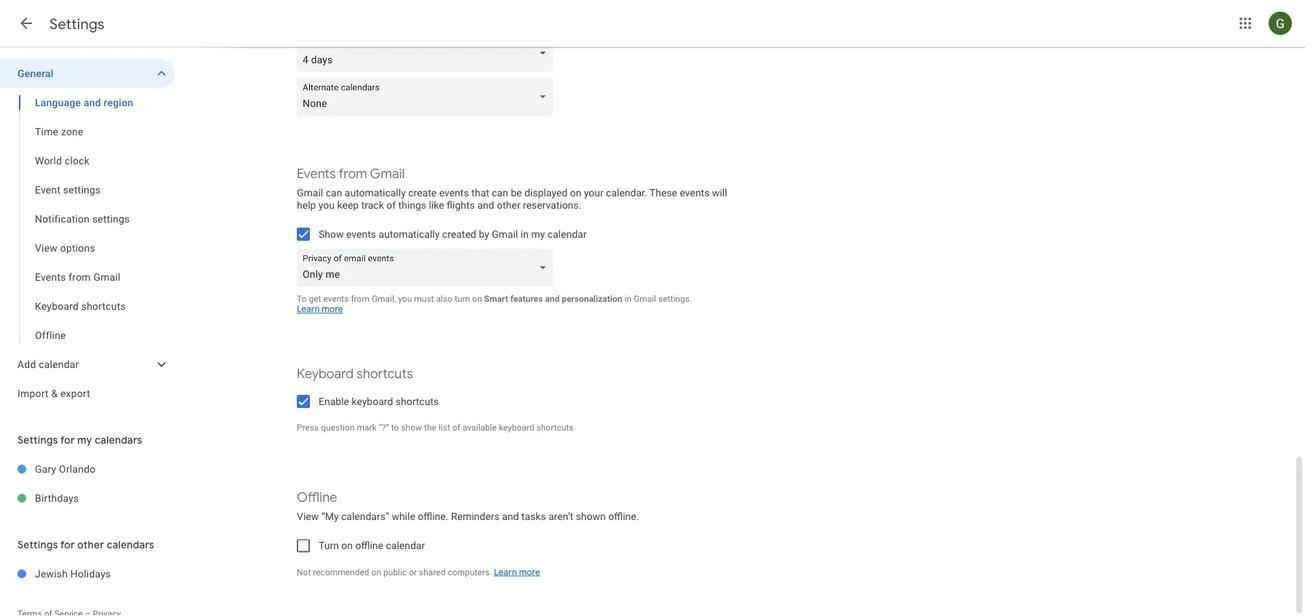 Task type: describe. For each thing, give the bounding box(es) containing it.
from for events from gmail gmail can automatically create events that can be displayed on your calendar. these events will help you keep track of things like flights and other reservations.
[[339, 166, 367, 183]]

jewish holidays tree item
[[0, 560, 175, 589]]

on right turn
[[342, 540, 353, 552]]

1 offline. from the left
[[418, 511, 449, 523]]

gary orlando
[[35, 463, 96, 475]]

events left will
[[680, 187, 710, 199]]

press question mark "?" to show the list of available keyboard shortcuts
[[297, 423, 574, 433]]

flights
[[447, 199, 475, 211]]

on inside to get events from gmail, you must also turn on smart features and personalization in gmail settings. learn more
[[472, 294, 482, 304]]

your
[[584, 187, 604, 199]]

list
[[439, 423, 450, 433]]

smart
[[484, 294, 508, 304]]

add
[[17, 358, 36, 370]]

turn
[[319, 540, 339, 552]]

reminders
[[451, 511, 500, 523]]

settings heading
[[49, 15, 105, 33]]

birthdays tree item
[[0, 484, 175, 513]]

offline view "my calendars" while offline. reminders and tasks aren't shown offline.
[[297, 490, 639, 523]]

on inside the not recommended on public or shared computers. learn more
[[372, 568, 381, 578]]

computers.
[[448, 568, 492, 578]]

and left region at the top left of the page
[[84, 96, 101, 108]]

turn on offline calendar
[[319, 540, 425, 552]]

mark
[[357, 423, 377, 433]]

events for events from gmail
[[35, 271, 66, 283]]

view options
[[35, 242, 95, 254]]

tasks
[[522, 511, 546, 523]]

recommended
[[313, 568, 370, 578]]

0 horizontal spatial keyboard
[[35, 300, 79, 312]]

you inside events from gmail gmail can automatically create events that can be displayed on your calendar. these events will help you keep track of things like flights and other reservations.
[[319, 199, 335, 211]]

settings for notification settings
[[92, 213, 130, 225]]

show
[[319, 229, 344, 241]]

gmail,
[[372, 294, 396, 304]]

world clock
[[35, 155, 90, 167]]

more inside to get events from gmail, you must also turn on smart features and personalization in gmail settings. learn more
[[322, 304, 343, 315]]

general
[[17, 67, 54, 79]]

in inside to get events from gmail, you must also turn on smart features and personalization in gmail settings. learn more
[[625, 294, 632, 304]]

clock
[[65, 155, 90, 167]]

from inside to get events from gmail, you must also turn on smart features and personalization in gmail settings. learn more
[[351, 294, 370, 304]]

other inside events from gmail gmail can automatically create events that can be displayed on your calendar. these events will help you keep track of things like flights and other reservations.
[[497, 199, 521, 211]]

1 vertical spatial more
[[519, 567, 541, 578]]

turn
[[455, 294, 470, 304]]

settings for settings
[[49, 15, 105, 33]]

1 vertical spatial of
[[453, 423, 461, 433]]

the
[[424, 423, 437, 433]]

1 horizontal spatial keyboard
[[499, 423, 535, 433]]

track
[[362, 199, 384, 211]]

event settings
[[35, 184, 101, 196]]

1 vertical spatial learn more link
[[494, 567, 541, 578]]

calendar.
[[606, 187, 648, 199]]

gary
[[35, 463, 56, 475]]

1 vertical spatial learn
[[494, 567, 517, 578]]

birthdays link
[[35, 484, 175, 513]]

that
[[472, 187, 490, 199]]

will
[[713, 187, 728, 199]]

0 vertical spatial view
[[35, 242, 58, 254]]

not
[[297, 568, 311, 578]]

by
[[479, 229, 490, 241]]

jewish holidays link
[[35, 560, 175, 589]]

event
[[35, 184, 61, 196]]

from for events from gmail
[[69, 271, 91, 283]]

time zone
[[35, 126, 83, 138]]

shared
[[419, 568, 446, 578]]

holidays
[[70, 568, 111, 580]]

notification
[[35, 213, 90, 225]]

0 horizontal spatial learn more link
[[297, 304, 343, 315]]

go back image
[[17, 15, 35, 32]]

to
[[297, 294, 307, 304]]

features
[[511, 294, 543, 304]]

offline for offline
[[35, 329, 66, 341]]

available
[[463, 423, 497, 433]]

displayed
[[525, 187, 568, 199]]

created
[[442, 229, 477, 241]]

region
[[104, 96, 133, 108]]

0 horizontal spatial other
[[77, 539, 104, 552]]

things
[[399, 199, 427, 211]]

add calendar
[[17, 358, 79, 370]]

settings for my calendars
[[17, 434, 142, 447]]

2 offline. from the left
[[609, 511, 639, 523]]

world
[[35, 155, 62, 167]]

1 vertical spatial automatically
[[379, 229, 440, 241]]

tree containing general
[[0, 59, 175, 408]]

events from gmail
[[35, 271, 121, 283]]

to
[[391, 423, 399, 433]]

1 vertical spatial calendar
[[39, 358, 79, 370]]

2 horizontal spatial calendar
[[548, 229, 587, 241]]

language
[[35, 96, 81, 108]]

zone
[[61, 126, 83, 138]]

enable keyboard shortcuts
[[319, 396, 439, 408]]

enable
[[319, 396, 349, 408]]

keep
[[337, 199, 359, 211]]

question
[[321, 423, 355, 433]]

these
[[650, 187, 678, 199]]

you inside to get events from gmail, you must also turn on smart features and personalization in gmail settings. learn more
[[398, 294, 412, 304]]

1 can from the left
[[326, 187, 342, 199]]



Task type: vqa. For each thing, say whether or not it's contained in the screenshot.
you
yes



Task type: locate. For each thing, give the bounding box(es) containing it.
on inside events from gmail gmail can automatically create events that can be displayed on your calendar. these events will help you keep track of things like flights and other reservations.
[[570, 187, 582, 199]]

keyboard down events from gmail at left top
[[35, 300, 79, 312]]

settings up notification settings
[[63, 184, 101, 196]]

automatically inside events from gmail gmail can automatically create events that can be displayed on your calendar. these events will help you keep track of things like flights and other reservations.
[[345, 187, 406, 199]]

jewish
[[35, 568, 68, 580]]

import & export
[[17, 388, 90, 400]]

0 vertical spatial my
[[532, 229, 545, 241]]

offline. right while
[[418, 511, 449, 523]]

learn more link left gmail,
[[297, 304, 343, 315]]

keyboard shortcuts down events from gmail at left top
[[35, 300, 126, 312]]

calendar up &
[[39, 358, 79, 370]]

learn more link right computers.
[[494, 567, 541, 578]]

0 vertical spatial for
[[60, 434, 75, 447]]

1 vertical spatial in
[[625, 294, 632, 304]]

keyboard right the available
[[499, 423, 535, 433]]

1 vertical spatial my
[[77, 434, 92, 447]]

0 vertical spatial you
[[319, 199, 335, 211]]

get
[[309, 294, 321, 304]]

0 horizontal spatial view
[[35, 242, 58, 254]]

settings up jewish
[[17, 539, 58, 552]]

calendars for settings for my calendars
[[95, 434, 142, 447]]

you right help
[[319, 199, 335, 211]]

gmail left keep
[[297, 187, 323, 199]]

keyboard
[[35, 300, 79, 312], [297, 366, 354, 383]]

events right show
[[346, 229, 376, 241]]

time
[[35, 126, 58, 138]]

offline
[[35, 329, 66, 341], [297, 490, 337, 507]]

options
[[60, 242, 95, 254]]

or
[[409, 568, 417, 578]]

and right the features
[[545, 294, 560, 304]]

gary orlando tree item
[[0, 455, 175, 484]]

1 horizontal spatial of
[[453, 423, 461, 433]]

my down reservations.
[[532, 229, 545, 241]]

orlando
[[59, 463, 96, 475]]

public
[[384, 568, 407, 578]]

gmail
[[370, 166, 405, 183], [297, 187, 323, 199], [492, 229, 518, 241], [93, 271, 121, 283], [634, 294, 657, 304]]

and inside events from gmail gmail can automatically create events that can be displayed on your calendar. these events will help you keep track of things like flights and other reservations.
[[478, 199, 495, 211]]

1 horizontal spatial keyboard shortcuts
[[297, 366, 413, 383]]

1 horizontal spatial more
[[519, 567, 541, 578]]

offline up '"my'
[[297, 490, 337, 507]]

be
[[511, 187, 522, 199]]

keyboard
[[352, 396, 393, 408], [499, 423, 535, 433]]

of inside events from gmail gmail can automatically create events that can be displayed on your calendar. these events will help you keep track of things like flights and other reservations.
[[387, 199, 396, 211]]

in right personalization
[[625, 294, 632, 304]]

1 horizontal spatial calendar
[[386, 540, 425, 552]]

create
[[409, 187, 437, 199]]

gmail inside group
[[93, 271, 121, 283]]

0 horizontal spatial learn
[[297, 304, 320, 315]]

0 horizontal spatial keyboard shortcuts
[[35, 300, 126, 312]]

events left that
[[439, 187, 469, 199]]

for
[[60, 434, 75, 447], [60, 539, 75, 552]]

0 vertical spatial calendars
[[95, 434, 142, 447]]

view left options
[[35, 242, 58, 254]]

offline. right shown
[[609, 511, 639, 523]]

from down options
[[69, 271, 91, 283]]

my up gary orlando tree item in the left bottom of the page
[[77, 434, 92, 447]]

automatically down things
[[379, 229, 440, 241]]

and
[[84, 96, 101, 108], [478, 199, 495, 211], [545, 294, 560, 304], [502, 511, 519, 523]]

group containing language and region
[[0, 88, 175, 350]]

for up gary orlando
[[60, 434, 75, 447]]

personalization
[[562, 294, 623, 304]]

not recommended on public or shared computers. learn more
[[297, 567, 541, 578]]

jewish holidays
[[35, 568, 111, 580]]

settings up gary
[[17, 434, 58, 447]]

to get events from gmail, you must also turn on smart features and personalization in gmail settings. learn more
[[297, 294, 692, 315]]

on
[[570, 187, 582, 199], [472, 294, 482, 304], [342, 540, 353, 552], [372, 568, 381, 578]]

0 vertical spatial calendar
[[548, 229, 587, 241]]

of
[[387, 199, 396, 211], [453, 423, 461, 433]]

1 horizontal spatial can
[[492, 187, 509, 199]]

1 horizontal spatial events
[[297, 166, 336, 183]]

for up jewish holidays
[[60, 539, 75, 552]]

0 horizontal spatial can
[[326, 187, 342, 199]]

import
[[17, 388, 49, 400]]

0 horizontal spatial my
[[77, 434, 92, 447]]

events inside to get events from gmail, you must also turn on smart features and personalization in gmail settings. learn more
[[323, 294, 349, 304]]

also
[[436, 294, 453, 304]]

offline.
[[418, 511, 449, 523], [609, 511, 639, 523]]

calendars for settings for other calendars
[[107, 539, 154, 552]]

0 horizontal spatial calendar
[[39, 358, 79, 370]]

help
[[297, 199, 316, 211]]

1 horizontal spatial offline
[[297, 490, 337, 507]]

must
[[414, 294, 434, 304]]

notification settings
[[35, 213, 130, 225]]

settings.
[[659, 294, 692, 304]]

other right that
[[497, 199, 521, 211]]

export
[[60, 388, 90, 400]]

1 horizontal spatial in
[[625, 294, 632, 304]]

press
[[297, 423, 319, 433]]

on left your
[[570, 187, 582, 199]]

&
[[51, 388, 58, 400]]

for for other
[[60, 539, 75, 552]]

tree
[[0, 59, 175, 408]]

offline for offline view "my calendars" while offline. reminders and tasks aren't shown offline.
[[297, 490, 337, 507]]

aren't
[[549, 511, 574, 523]]

0 horizontal spatial more
[[322, 304, 343, 315]]

1 horizontal spatial you
[[398, 294, 412, 304]]

on right turn in the top of the page
[[472, 294, 482, 304]]

events
[[439, 187, 469, 199], [680, 187, 710, 199], [346, 229, 376, 241], [323, 294, 349, 304]]

1 vertical spatial settings
[[92, 213, 130, 225]]

keyboard shortcuts
[[35, 300, 126, 312], [297, 366, 413, 383]]

calendar up or
[[386, 540, 425, 552]]

more right the 'get'
[[322, 304, 343, 315]]

settings
[[49, 15, 105, 33], [17, 434, 58, 447], [17, 539, 58, 552]]

like
[[429, 199, 444, 211]]

1 vertical spatial view
[[297, 511, 319, 523]]

and inside offline view "my calendars" while offline. reminders and tasks aren't shown offline.
[[502, 511, 519, 523]]

events down view options
[[35, 271, 66, 283]]

0 vertical spatial offline
[[35, 329, 66, 341]]

2 vertical spatial calendar
[[386, 540, 425, 552]]

automatically
[[345, 187, 406, 199], [379, 229, 440, 241]]

keyboard up the enable
[[297, 366, 354, 383]]

keyboard shortcuts up the enable
[[297, 366, 413, 383]]

events inside events from gmail gmail can automatically create events that can be displayed on your calendar. these events will help you keep track of things like flights and other reservations.
[[297, 166, 336, 183]]

1 vertical spatial keyboard
[[297, 366, 354, 383]]

my
[[532, 229, 545, 241], [77, 434, 92, 447]]

shown
[[576, 511, 606, 523]]

shortcuts
[[81, 300, 126, 312], [357, 366, 413, 383], [396, 396, 439, 408], [537, 423, 574, 433]]

for for my
[[60, 434, 75, 447]]

1 horizontal spatial learn
[[494, 567, 517, 578]]

1 horizontal spatial keyboard
[[297, 366, 354, 383]]

1 vertical spatial settings
[[17, 434, 58, 447]]

gmail inside to get events from gmail, you must also turn on smart features and personalization in gmail settings. learn more
[[634, 294, 657, 304]]

calendar down reservations.
[[548, 229, 587, 241]]

1 vertical spatial other
[[77, 539, 104, 552]]

None field
[[297, 35, 559, 72], [297, 78, 559, 116], [297, 249, 559, 287], [297, 35, 559, 72], [297, 78, 559, 116], [297, 249, 559, 287]]

other up the holidays
[[77, 539, 104, 552]]

learn
[[297, 304, 320, 315], [494, 567, 517, 578]]

1 vertical spatial calendars
[[107, 539, 154, 552]]

events right the 'get'
[[323, 294, 349, 304]]

0 vertical spatial automatically
[[345, 187, 406, 199]]

1 vertical spatial keyboard
[[499, 423, 535, 433]]

view inside offline view "my calendars" while offline. reminders and tasks aren't shown offline.
[[297, 511, 319, 523]]

from left gmail,
[[351, 294, 370, 304]]

show
[[401, 423, 422, 433]]

in
[[521, 229, 529, 241], [625, 294, 632, 304]]

calendars up gary orlando tree item in the left bottom of the page
[[95, 434, 142, 447]]

and right flights
[[478, 199, 495, 211]]

and left tasks
[[502, 511, 519, 523]]

0 horizontal spatial offline.
[[418, 511, 449, 523]]

0 vertical spatial settings
[[49, 15, 105, 33]]

more
[[322, 304, 343, 315], [519, 567, 541, 578]]

0 horizontal spatial you
[[319, 199, 335, 211]]

while
[[392, 511, 416, 523]]

you left "must"
[[398, 294, 412, 304]]

settings
[[63, 184, 101, 196], [92, 213, 130, 225]]

view
[[35, 242, 58, 254], [297, 511, 319, 523]]

group
[[0, 88, 175, 350]]

0 vertical spatial in
[[521, 229, 529, 241]]

gmail left settings.
[[634, 294, 657, 304]]

0 horizontal spatial of
[[387, 199, 396, 211]]

1 horizontal spatial offline.
[[609, 511, 639, 523]]

settings up options
[[92, 213, 130, 225]]

1 vertical spatial for
[[60, 539, 75, 552]]

gmail up track
[[370, 166, 405, 183]]

offline up add calendar
[[35, 329, 66, 341]]

keyboard up mark
[[352, 396, 393, 408]]

0 vertical spatial more
[[322, 304, 343, 315]]

1 horizontal spatial other
[[497, 199, 521, 211]]

reservations.
[[523, 199, 582, 211]]

settings for event settings
[[63, 184, 101, 196]]

you
[[319, 199, 335, 211], [398, 294, 412, 304]]

view left '"my'
[[297, 511, 319, 523]]

calendars
[[95, 434, 142, 447], [107, 539, 154, 552]]

show events automatically created by gmail in my calendar
[[319, 229, 587, 241]]

offline
[[356, 540, 384, 552]]

general tree item
[[0, 59, 175, 88]]

0 vertical spatial from
[[339, 166, 367, 183]]

events for events from gmail gmail can automatically create events that can be displayed on your calendar. these events will help you keep track of things like flights and other reservations.
[[297, 166, 336, 183]]

can left be
[[492, 187, 509, 199]]

2 vertical spatial from
[[351, 294, 370, 304]]

1 for from the top
[[60, 434, 75, 447]]

calendars"
[[341, 511, 389, 523]]

offline inside offline view "my calendars" while offline. reminders and tasks aren't shown offline.
[[297, 490, 337, 507]]

from inside events from gmail gmail can automatically create events that can be displayed on your calendar. these events will help you keep track of things like flights and other reservations.
[[339, 166, 367, 183]]

0 vertical spatial keyboard
[[35, 300, 79, 312]]

of right track
[[387, 199, 396, 211]]

2 can from the left
[[492, 187, 509, 199]]

2 for from the top
[[60, 539, 75, 552]]

calendar
[[548, 229, 587, 241], [39, 358, 79, 370], [386, 540, 425, 552]]

calendars up jewish holidays link
[[107, 539, 154, 552]]

0 horizontal spatial in
[[521, 229, 529, 241]]

1 vertical spatial from
[[69, 271, 91, 283]]

1 horizontal spatial learn more link
[[494, 567, 541, 578]]

0 vertical spatial keyboard
[[352, 396, 393, 408]]

settings up general "tree item"
[[49, 15, 105, 33]]

0 vertical spatial learn more link
[[297, 304, 343, 315]]

0 vertical spatial learn
[[297, 304, 320, 315]]

on left public
[[372, 568, 381, 578]]

events
[[297, 166, 336, 183], [35, 271, 66, 283]]

learn more link
[[297, 304, 343, 315], [494, 567, 541, 578]]

events up help
[[297, 166, 336, 183]]

language and region
[[35, 96, 133, 108]]

1 vertical spatial you
[[398, 294, 412, 304]]

gmail right by
[[492, 229, 518, 241]]

of right list
[[453, 423, 461, 433]]

learn inside to get events from gmail, you must also turn on smart features and personalization in gmail settings. learn more
[[297, 304, 320, 315]]

1 vertical spatial keyboard shortcuts
[[297, 366, 413, 383]]

can right help
[[326, 187, 342, 199]]

1 vertical spatial events
[[35, 271, 66, 283]]

events from gmail gmail can automatically create events that can be displayed on your calendar. these events will help you keep track of things like flights and other reservations.
[[297, 166, 728, 211]]

0 horizontal spatial events
[[35, 271, 66, 283]]

and inside to get events from gmail, you must also turn on smart features and personalization in gmail settings. learn more
[[545, 294, 560, 304]]

settings for other calendars
[[17, 539, 154, 552]]

0 horizontal spatial offline
[[35, 329, 66, 341]]

2 vertical spatial settings
[[17, 539, 58, 552]]

settings for settings for other calendars
[[17, 539, 58, 552]]

0 horizontal spatial keyboard
[[352, 396, 393, 408]]

settings for my calendars tree
[[0, 455, 175, 513]]

more down tasks
[[519, 567, 541, 578]]

in down reservations.
[[521, 229, 529, 241]]

"?"
[[379, 423, 389, 433]]

1 vertical spatial offline
[[297, 490, 337, 507]]

other
[[497, 199, 521, 211], [77, 539, 104, 552]]

birthdays
[[35, 492, 79, 504]]

0 vertical spatial settings
[[63, 184, 101, 196]]

0 vertical spatial of
[[387, 199, 396, 211]]

0 vertical spatial other
[[497, 199, 521, 211]]

settings for settings for my calendars
[[17, 434, 58, 447]]

1 horizontal spatial view
[[297, 511, 319, 523]]

automatically left create
[[345, 187, 406, 199]]

gmail down options
[[93, 271, 121, 283]]

0 vertical spatial keyboard shortcuts
[[35, 300, 126, 312]]

1 horizontal spatial my
[[532, 229, 545, 241]]

"my
[[322, 511, 339, 523]]

from up keep
[[339, 166, 367, 183]]

0 vertical spatial events
[[297, 166, 336, 183]]



